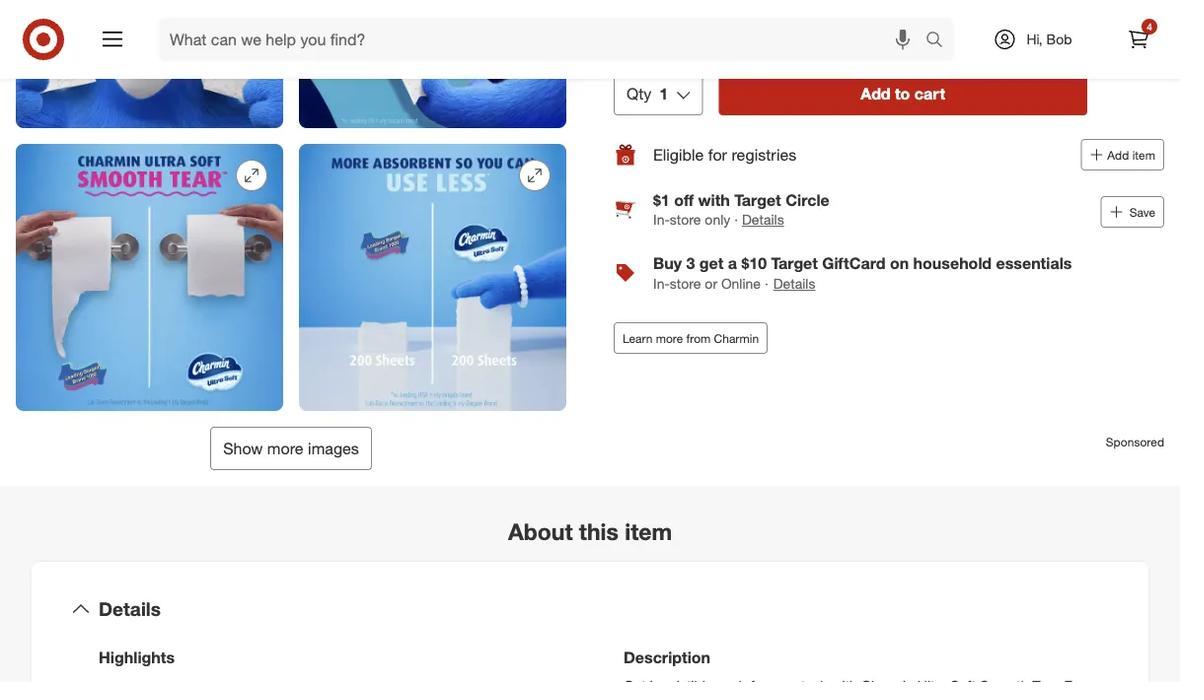 Task type: describe. For each thing, give the bounding box(es) containing it.
circle
[[786, 190, 830, 210]]

description
[[624, 649, 710, 668]]

$1
[[653, 190, 670, 210]]

buy 3 get a $10 target giftcard on household essentials link
[[653, 254, 1072, 273]]

or
[[705, 275, 718, 293]]

registries
[[732, 145, 797, 164]]

bob
[[1047, 31, 1072, 48]]

$10
[[742, 254, 767, 273]]

in- inside buy 3 get a $10 target giftcard on household essentials in-store or online ∙ details
[[653, 275, 670, 293]]

this
[[579, 518, 619, 546]]

about
[[508, 518, 573, 546]]

store inside buy 3 get a $10 target giftcard on household essentials in-store or online ∙ details
[[670, 275, 701, 293]]

add for add to cart
[[861, 84, 891, 103]]

household
[[913, 254, 992, 273]]

details inside buy 3 get a $10 target giftcard on household essentials in-store or online ∙ details
[[773, 275, 816, 293]]

to
[[895, 84, 910, 103]]

eligible for registries
[[653, 145, 797, 164]]

1
[[660, 84, 668, 103]]

deals element
[[614, 179, 1164, 307]]

with
[[698, 190, 730, 210]]

for pickup inside the store
[[762, 27, 950, 47]]

learn more from charmin
[[623, 331, 759, 346]]

3
[[686, 254, 695, 273]]

add item button
[[1081, 139, 1164, 171]]

show more images
[[223, 439, 359, 459]]

add for add item
[[1108, 148, 1129, 162]]

∙ inside '$1 off with target circle in-store only ∙ details'
[[734, 211, 738, 228]]

highlights
[[99, 649, 175, 668]]

essentials
[[996, 254, 1072, 273]]

add to cart button
[[719, 72, 1088, 115]]

$1 off with target circle in-store only ∙ details
[[653, 190, 830, 228]]

buy 3 get a $10 target giftcard on household essentials in-store or online ∙ details
[[653, 254, 1072, 293]]

add item
[[1108, 148, 1156, 162]]

0 vertical spatial store
[[914, 27, 950, 47]]

4 link
[[1117, 18, 1161, 61]]

item inside "button"
[[1133, 148, 1156, 162]]

giftcard
[[822, 254, 886, 273]]

save
[[1130, 205, 1156, 220]]

show
[[223, 439, 263, 459]]

save button
[[1101, 196, 1164, 228]]

search button
[[917, 18, 964, 65]]

image gallery element
[[16, 0, 566, 471]]

charmin ultra soft toilet paper, 3 of 13 image
[[16, 0, 283, 128]]

charmin ultra soft toilet paper, 4 of 13 image
[[299, 0, 566, 128]]

buy
[[653, 254, 682, 273]]

a
[[728, 254, 737, 273]]

qty
[[627, 84, 652, 103]]

search
[[917, 32, 964, 51]]

hi,
[[1027, 31, 1043, 48]]

eligible
[[653, 145, 704, 164]]

learn
[[623, 331, 653, 346]]

cart
[[915, 84, 945, 103]]



Task type: locate. For each thing, give the bounding box(es) containing it.
more left from at the right of page
[[656, 331, 683, 346]]

in-
[[653, 211, 670, 228], [653, 275, 670, 293]]

store
[[914, 27, 950, 47], [670, 211, 701, 228], [670, 275, 701, 293]]

0 horizontal spatial more
[[267, 439, 304, 459]]

0 vertical spatial target
[[734, 190, 781, 210]]

about this item
[[508, 518, 672, 546]]

in- down the buy
[[653, 275, 670, 293]]

charmin ultra soft toilet paper, 5 of 13 image
[[16, 144, 283, 412]]

add inside button
[[861, 84, 891, 103]]

2 in- from the top
[[653, 275, 670, 293]]

4
[[1147, 20, 1152, 33]]

learn more from charmin button
[[614, 323, 768, 354]]

on
[[890, 254, 909, 273]]

details up $10
[[742, 211, 784, 228]]

details right 'online'
[[773, 275, 816, 293]]

off
[[674, 190, 694, 210]]

item
[[1133, 148, 1156, 162], [625, 518, 672, 546]]

1 vertical spatial more
[[267, 439, 304, 459]]

details
[[742, 211, 784, 228], [773, 275, 816, 293], [99, 598, 161, 621]]

1 vertical spatial details button
[[772, 273, 817, 295]]

target right with
[[734, 190, 781, 210]]

more
[[656, 331, 683, 346], [267, 439, 304, 459]]

0 vertical spatial ∙
[[734, 211, 738, 228]]

images
[[308, 439, 359, 459]]

2 vertical spatial details
[[99, 598, 161, 621]]

0 horizontal spatial add
[[861, 84, 891, 103]]

more for from
[[656, 331, 683, 346]]

target inside '$1 off with target circle in-store only ∙ details'
[[734, 190, 781, 210]]

∙ right the only
[[734, 211, 738, 228]]

1 horizontal spatial more
[[656, 331, 683, 346]]

online
[[721, 275, 761, 293]]

0 vertical spatial details button
[[742, 210, 784, 230]]

for right eligible
[[708, 145, 727, 164]]

1 horizontal spatial add
[[1108, 148, 1129, 162]]

for left 'pickup'
[[766, 27, 785, 47]]

in- inside '$1 off with target circle in-store only ∙ details'
[[653, 211, 670, 228]]

∙ down $10
[[765, 275, 769, 293]]

target inside buy 3 get a $10 target giftcard on household essentials in-store or online ∙ details
[[771, 254, 818, 273]]

target
[[734, 190, 781, 210], [771, 254, 818, 273]]

more inside 'button'
[[267, 439, 304, 459]]

store right the on the right top of page
[[914, 27, 950, 47]]

0 horizontal spatial item
[[625, 518, 672, 546]]

What can we help you find? suggestions appear below search field
[[158, 18, 931, 61]]

0 vertical spatial item
[[1133, 148, 1156, 162]]

only
[[705, 211, 731, 228]]

1 vertical spatial ∙
[[765, 275, 769, 293]]

details button
[[742, 210, 784, 230], [772, 273, 817, 295]]

details inside dropdown button
[[99, 598, 161, 621]]

store down the off
[[670, 211, 701, 228]]

details button up $10
[[742, 210, 784, 230]]

item right this
[[625, 518, 672, 546]]

show more images button
[[210, 427, 372, 471]]

1 horizontal spatial item
[[1133, 148, 1156, 162]]

1 vertical spatial add
[[1108, 148, 1129, 162]]

1 vertical spatial target
[[771, 254, 818, 273]]

1 vertical spatial details
[[773, 275, 816, 293]]

target right $10
[[771, 254, 818, 273]]

hi, bob
[[1027, 31, 1072, 48]]

for
[[766, 27, 785, 47], [708, 145, 727, 164]]

0 horizontal spatial ∙
[[734, 211, 738, 228]]

1 vertical spatial for
[[708, 145, 727, 164]]

0 horizontal spatial for
[[708, 145, 727, 164]]

0 vertical spatial details
[[742, 211, 784, 228]]

details up 'highlights' at the left bottom
[[99, 598, 161, 621]]

0 vertical spatial for
[[766, 27, 785, 47]]

0 vertical spatial in-
[[653, 211, 670, 228]]

1 horizontal spatial ∙
[[765, 275, 769, 293]]

∙
[[734, 211, 738, 228], [765, 275, 769, 293]]

charmin
[[714, 331, 759, 346]]

qty 1
[[627, 84, 668, 103]]

2 vertical spatial store
[[670, 275, 701, 293]]

1 in- from the top
[[653, 211, 670, 228]]

from
[[686, 331, 711, 346]]

details inside '$1 off with target circle in-store only ∙ details'
[[742, 211, 784, 228]]

1 vertical spatial item
[[625, 518, 672, 546]]

in- down "$1"
[[653, 211, 670, 228]]

charmin ultra soft toilet paper, 6 of 13 image
[[299, 144, 566, 412]]

pickup
[[790, 27, 837, 47]]

details button
[[47, 578, 1133, 641]]

get
[[700, 254, 724, 273]]

add left "to"
[[861, 84, 891, 103]]

store down 3
[[670, 275, 701, 293]]

1 vertical spatial store
[[670, 211, 701, 228]]

the
[[887, 27, 910, 47]]

item up save
[[1133, 148, 1156, 162]]

more inside button
[[656, 331, 683, 346]]

details button right 'online'
[[772, 273, 817, 295]]

add
[[861, 84, 891, 103], [1108, 148, 1129, 162]]

store inside '$1 off with target circle in-store only ∙ details'
[[670, 211, 701, 228]]

1 horizontal spatial for
[[766, 27, 785, 47]]

0 vertical spatial more
[[656, 331, 683, 346]]

add to cart
[[861, 84, 945, 103]]

inside
[[841, 27, 883, 47]]

0 vertical spatial add
[[861, 84, 891, 103]]

add inside "button"
[[1108, 148, 1129, 162]]

∙ inside buy 3 get a $10 target giftcard on household essentials in-store or online ∙ details
[[765, 275, 769, 293]]

more right show
[[267, 439, 304, 459]]

1 vertical spatial in-
[[653, 275, 670, 293]]

sponsored
[[1106, 435, 1164, 450]]

more for images
[[267, 439, 304, 459]]

add up save button
[[1108, 148, 1129, 162]]



Task type: vqa. For each thing, say whether or not it's contained in the screenshot.
the pickup
yes



